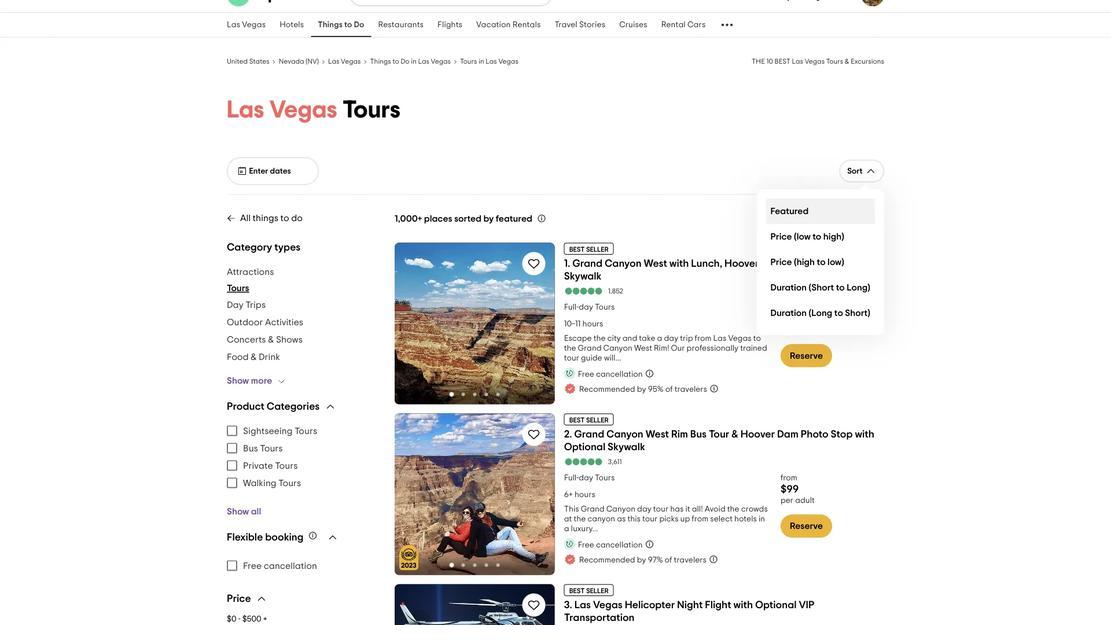 Task type: describe. For each thing, give the bounding box(es) containing it.
grand inside grand canyon west with lunch, hoover dam stop & optional skywalk
[[573, 258, 603, 269]]

price for price
[[227, 594, 251, 604]]

trip
[[681, 334, 693, 343]]

vegas down vacation rentals link
[[499, 58, 519, 65]]

hours for grand canyon west rim bus tour & hoover dam photo stop with optional skywalk
[[575, 491, 596, 499]]

1,852
[[608, 288, 624, 295]]

food
[[227, 352, 249, 362]]

booking
[[265, 532, 304, 543]]

rim
[[672, 429, 688, 440]]

las up united
[[227, 21, 240, 29]]

category
[[227, 242, 272, 253]]

featured
[[496, 214, 533, 224]]

cruises
[[620, 21, 648, 29]]

save to a trip image
[[527, 428, 541, 442]]

has
[[671, 505, 684, 513]]

show all
[[227, 507, 261, 516]]

best for grand canyon west rim bus tour & hoover dam photo stop with optional skywalk
[[570, 417, 585, 424]]

private
[[243, 461, 273, 470]]

full- for grand canyon west rim bus tour & hoover dam photo stop with optional skywalk
[[564, 474, 579, 482]]

2 vertical spatial free
[[243, 561, 262, 571]]

$109
[[781, 314, 801, 323]]

concerts
[[227, 335, 266, 344]]

sort button
[[840, 160, 885, 182]]

rentals
[[513, 21, 541, 29]]

rental
[[662, 21, 686, 29]]

show for show more
[[227, 376, 249, 385]]

sort
[[848, 167, 863, 175]]

adult inside from $99 per adult
[[796, 497, 815, 505]]

0 vertical spatial las vegas
[[227, 21, 266, 29]]

the up luxury…
[[574, 515, 586, 523]]

recommended by 95% of travelers
[[579, 385, 708, 393]]

0 vertical spatial las vegas link
[[220, 13, 273, 37]]

outdoor
[[227, 318, 263, 327]]

recommended for grand canyon west with lunch, hoover dam stop & optional skywalk
[[579, 385, 636, 393]]

free for grand canyon west rim bus tour & hoover dam photo stop with optional skywalk
[[578, 541, 595, 549]]

best seller for 2.
[[570, 417, 609, 424]]

2023 link
[[400, 545, 419, 571]]

95%
[[648, 385, 664, 393]]

escape
[[564, 334, 592, 343]]

food & drink
[[227, 352, 280, 362]]

travelers for $99
[[674, 556, 707, 564]]

canyon inside this grand canyon day tour has it all! avoid the crowds at the canyon as this tour picks up from select hotels in a luxury…
[[607, 505, 636, 513]]

1,000+
[[395, 214, 422, 224]]

vip
[[799, 600, 815, 610]]

city
[[608, 334, 621, 343]]

featured
[[771, 207, 809, 216]]

the down the escape
[[564, 344, 576, 352]]

picks
[[660, 515, 679, 523]]

las down united states on the top left
[[227, 98, 264, 122]]

all for show
[[251, 507, 261, 516]]

reserve link for $104
[[781, 344, 833, 367]]

(high
[[794, 258, 815, 267]]

to inside escape the city and take a day trip from las vegas to the grand canyon west rim! our professionally trained tour guide will…
[[754, 334, 761, 343]]

hotels
[[735, 515, 757, 523]]

5.0 of 5 bubbles image for grand canyon west rim bus tour & hoover dam photo stop with optional skywalk
[[564, 459, 604, 466]]

& left the "drink"
[[251, 352, 257, 362]]

do for things to do
[[354, 21, 364, 29]]

best seller for 1.
[[570, 246, 609, 253]]

from inside this grand canyon day tour has it all! avoid the crowds at the canyon as this tour picks up from select hotels in a luxury…
[[692, 515, 709, 523]]

sorted
[[455, 214, 482, 224]]

and
[[623, 334, 638, 343]]

drink
[[259, 352, 280, 362]]

crowds
[[742, 505, 768, 513]]

a inside this grand canyon day tour has it all! avoid the crowds at the canyon as this tour picks up from select hotels in a luxury…
[[564, 525, 570, 533]]

duration for duration (long to short)
[[771, 309, 807, 318]]

by for 1.
[[637, 385, 647, 393]]

cars
[[688, 21, 706, 29]]

to right (long
[[835, 309, 844, 318]]

dam inside "grand canyon west rim bus tour & hoover dam photo stop with optional skywalk"
[[778, 429, 799, 440]]

& inside "grand canyon west rim bus tour & hoover dam photo stop with optional skywalk"
[[732, 429, 739, 440]]

stop inside grand canyon west with lunch, hoover dam stop & optional skywalk
[[785, 258, 807, 269]]

vegas inside escape the city and take a day trip from las vegas to the grand canyon west rim! our professionally trained tour guide will…
[[729, 334, 752, 343]]

1.
[[564, 258, 571, 269]]

attractions
[[227, 267, 274, 277]]

best seller for 3.
[[570, 588, 609, 595]]

canyon inside "grand canyon west rim bus tour & hoover dam photo stop with optional skywalk"
[[607, 429, 644, 440]]

from inside from $99 per adult
[[781, 474, 798, 482]]

seller for 2.
[[587, 417, 609, 424]]

will…
[[604, 354, 622, 362]]

optional inside las vegas helicopter night flight with optional vip transportation
[[756, 600, 797, 610]]

product categories
[[227, 402, 320, 412]]

las inside things to do in las vegas link
[[418, 58, 430, 65]]

tours in las vegas
[[460, 58, 519, 65]]

do
[[291, 213, 303, 223]]

travel stories link
[[548, 13, 613, 37]]

flight
[[705, 600, 732, 610]]

guide
[[581, 354, 603, 362]]

night
[[678, 600, 703, 610]]

tour inside escape the city and take a day trip from las vegas to the grand canyon west rim! our professionally trained tour guide will…
[[564, 354, 580, 362]]

day inside this grand canyon day tour has it all! avoid the crowds at the canyon as this tour picks up from select hotels in a luxury…
[[638, 505, 652, 513]]

carousel of images figure for grand canyon west with lunch, hoover dam stop & optional skywalk
[[395, 243, 555, 404]]

recommended for grand canyon west rim bus tour & hoover dam photo stop with optional skywalk
[[579, 556, 636, 564]]

things to do in las vegas link
[[370, 56, 451, 66]]

price (low to high)
[[771, 232, 845, 241]]

to down restaurants
[[393, 58, 399, 65]]

hours for grand canyon west with lunch, hoover dam stop & optional skywalk
[[583, 320, 604, 328]]

cruises link
[[613, 13, 655, 37]]

nevada (nv)
[[279, 58, 319, 65]]

free cancellation for grand canyon west with lunch, hoover dam stop & optional skywalk
[[578, 370, 643, 378]]

things
[[253, 213, 278, 223]]

food & drink link
[[227, 348, 280, 366]]

3.
[[564, 600, 573, 610]]

97%
[[648, 556, 663, 564]]

flights link
[[431, 13, 470, 37]]

las inside escape the city and take a day trip from las vegas to the grand canyon west rim! our professionally trained tour guide will…
[[714, 334, 727, 343]]

las right 10
[[792, 58, 804, 65]]

this
[[628, 515, 641, 523]]

day
[[227, 300, 244, 310]]

by for 2.
[[637, 556, 647, 564]]

to left do
[[281, 213, 289, 223]]

rim!
[[654, 344, 670, 352]]

seller for 3.
[[587, 588, 609, 595]]

rental cars link
[[655, 13, 713, 37]]

free for grand canyon west with lunch, hoover dam stop & optional skywalk
[[578, 370, 595, 378]]

escape the city and take a day trip from las vegas to the grand canyon west rim! our professionally trained tour guide will… link
[[564, 334, 772, 363]]

canyon inside escape the city and take a day trip from las vegas to the grand canyon west rim! our professionally trained tour guide will…
[[604, 344, 633, 352]]

& up the "drink"
[[268, 335, 274, 344]]

vegas down tripadvisor 'image'
[[242, 21, 266, 29]]

lunch,
[[692, 258, 723, 269]]

day inside escape the city and take a day trip from las vegas to the grand canyon west rim! our professionally trained tour guide will…
[[664, 334, 679, 343]]

to left low)
[[817, 258, 826, 267]]

day up 6+ hours
[[579, 474, 593, 482]]

1 vertical spatial las vegas link
[[328, 56, 361, 66]]

vegas down the nevada (nv)
[[270, 98, 338, 122]]

our
[[671, 344, 685, 352]]

adult inside from $109 $104 per adult
[[796, 326, 815, 334]]

sightseeing
[[243, 426, 293, 436]]

travel stories
[[555, 21, 606, 29]]

of for with
[[666, 385, 673, 393]]

grand canyon west with lunch, hoover dam stop & optional skywalk
[[564, 258, 860, 281]]

concerts & shows
[[227, 335, 303, 344]]

luxury…
[[571, 525, 598, 533]]

united states
[[227, 58, 270, 65]]

optional inside grand canyon west with lunch, hoover dam stop & optional skywalk
[[818, 258, 860, 269]]

grand inside "grand canyon west rim bus tour & hoover dam photo stop with optional skywalk"
[[575, 429, 605, 440]]

6+ hours
[[564, 491, 596, 499]]

0 vertical spatial by
[[484, 214, 494, 224]]

vegas inside las vegas helicopter night flight with optional vip transportation
[[593, 600, 623, 610]]

west inside escape the city and take a day trip from las vegas to the grand canyon west rim! our professionally trained tour guide will…
[[635, 344, 653, 352]]

vacation
[[477, 21, 511, 29]]

skywalk inside "grand canyon west rim bus tour & hoover dam photo stop with optional skywalk"
[[608, 442, 646, 452]]

day trips link
[[227, 296, 266, 314]]

short)
[[846, 309, 871, 318]]

filters
[[864, 214, 885, 222]]

west for with
[[644, 258, 668, 269]]

do for things to do in las vegas
[[401, 58, 410, 65]]

las right (nv)
[[328, 58, 340, 65]]

reserve for per
[[790, 522, 824, 531]]

the left city at the bottom right
[[594, 334, 606, 343]]

categories
[[267, 402, 320, 412]]

the up select
[[728, 505, 740, 513]]

helicopter
[[625, 600, 675, 610]]

las down vacation
[[486, 58, 497, 65]]

with inside "grand canyon west rim bus tour & hoover dam photo stop with optional skywalk"
[[856, 429, 875, 440]]

photo
[[801, 429, 829, 440]]

outdoor activities link
[[227, 314, 304, 331]]

excursions
[[851, 58, 885, 65]]

product
[[227, 402, 265, 412]]

1,000+ places sorted by featured
[[395, 214, 533, 224]]

travelers for $109
[[675, 385, 708, 393]]

price for price (low to high)
[[771, 232, 792, 241]]

sightseeing tours
[[243, 426, 317, 436]]



Task type: vqa. For each thing, say whether or not it's contained in the screenshot.
top Free Cancellation
yes



Task type: locate. For each thing, give the bounding box(es) containing it.
free cancellation down booking
[[243, 561, 317, 571]]

hours right 10–11
[[583, 320, 604, 328]]

las down restaurants
[[418, 58, 430, 65]]

best seller up 3.
[[570, 588, 609, 595]]

1 vertical spatial per
[[781, 497, 794, 505]]

1 vertical spatial skywalk
[[608, 442, 646, 452]]

tour right this
[[643, 515, 658, 523]]

dam inside grand canyon west with lunch, hoover dam stop & optional skywalk
[[762, 258, 783, 269]]

hoover inside "grand canyon west rim bus tour & hoover dam photo stop with optional skywalk"
[[741, 429, 775, 440]]

2 carousel of images figure from the top
[[395, 414, 555, 575]]

5.0 of 5 bubbles image inside 1,852 "link"
[[564, 288, 604, 295]]

1 vertical spatial duration
[[771, 309, 807, 318]]

1 vertical spatial reserve link
[[781, 515, 833, 538]]

with inside grand canyon west with lunch, hoover dam stop & optional skywalk
[[670, 258, 689, 269]]

1 vertical spatial carousel of images figure
[[395, 414, 555, 575]]

all things to do
[[240, 213, 303, 223]]

free cancellation down will…
[[578, 370, 643, 378]]

tour
[[709, 429, 730, 440]]

0 horizontal spatial stop
[[785, 258, 807, 269]]

0 vertical spatial adult
[[796, 326, 815, 334]]

0 vertical spatial cancellation
[[596, 370, 643, 378]]

nevada
[[279, 58, 304, 65]]

vegas
[[242, 21, 266, 29], [341, 58, 361, 65], [431, 58, 451, 65], [499, 58, 519, 65], [805, 58, 825, 65], [270, 98, 338, 122], [729, 334, 752, 343], [593, 600, 623, 610]]

las vegas link right (nv)
[[328, 56, 361, 66]]

1 vertical spatial tour
[[654, 505, 669, 513]]

(long
[[809, 309, 833, 318]]

west for rim
[[646, 429, 669, 440]]

dam left (high at the right of page
[[762, 258, 783, 269]]

2 vertical spatial tour
[[643, 515, 658, 523]]

1 horizontal spatial in
[[479, 58, 484, 65]]

low)
[[828, 258, 845, 267]]

1 vertical spatial seller
[[587, 417, 609, 424]]

0 vertical spatial seller
[[587, 246, 609, 253]]

stories
[[580, 21, 606, 29]]

seller
[[587, 246, 609, 253], [587, 417, 609, 424], [587, 588, 609, 595]]

$99
[[781, 484, 799, 495]]

more
[[251, 376, 272, 385]]

per
[[781, 326, 794, 334], [781, 497, 794, 505]]

cancellation for grand canyon west rim bus tour & hoover dam photo stop with optional skywalk
[[596, 541, 643, 549]]

reserve link for per
[[781, 515, 833, 538]]

1 horizontal spatial bus
[[691, 429, 707, 440]]

per inside from $99 per adult
[[781, 497, 794, 505]]

1 horizontal spatial skywalk
[[608, 442, 646, 452]]

1 horizontal spatial do
[[401, 58, 410, 65]]

the 10 best las vegas tours & excursions
[[752, 58, 885, 65]]

with left the lunch,
[[670, 258, 689, 269]]

best seller
[[570, 246, 609, 253], [570, 417, 609, 424], [570, 588, 609, 595]]

tours
[[460, 58, 477, 65], [827, 58, 844, 65], [343, 98, 401, 122], [227, 284, 249, 293], [595, 303, 615, 311], [295, 426, 317, 436], [260, 444, 283, 453], [275, 461, 298, 470], [595, 474, 615, 482], [279, 479, 301, 488]]

bus tours
[[243, 444, 283, 453]]

las vegas tours
[[227, 98, 401, 122]]

2 5.0 of 5 bubbles image from the top
[[564, 459, 604, 466]]

0 vertical spatial skywalk
[[564, 271, 602, 281]]

(low
[[794, 232, 811, 241]]

vegas down flights "link"
[[431, 58, 451, 65]]

with right flight
[[734, 600, 753, 610]]

0 horizontal spatial in
[[411, 58, 417, 65]]

0 horizontal spatial a
[[564, 525, 570, 533]]

+
[[263, 616, 267, 624]]

all up flexible booking
[[251, 507, 261, 516]]

all!
[[692, 505, 703, 513]]

from up $109
[[781, 303, 798, 311]]

travelers right 95% at the right bottom of the page
[[675, 385, 708, 393]]

reserve down from $99 per adult
[[790, 522, 824, 531]]

west down take
[[635, 344, 653, 352]]

west left rim
[[646, 429, 669, 440]]

free down luxury…
[[578, 541, 595, 549]]

optional inside "grand canyon west rim bus tour & hoover dam photo stop with optional skywalk"
[[564, 442, 606, 452]]

canyon up 1,852
[[605, 258, 642, 269]]

best up 3.
[[570, 588, 585, 595]]

1 vertical spatial by
[[637, 385, 647, 393]]

vegas inside things to do in las vegas link
[[431, 58, 451, 65]]

price left (high at the right of page
[[771, 258, 792, 267]]

0 vertical spatial full-day tours
[[564, 303, 615, 311]]

1 full- from the top
[[564, 303, 579, 311]]

transportation
[[564, 613, 635, 623]]

a up rim!
[[658, 334, 663, 343]]

None search field
[[351, 0, 551, 5]]

best seller up 1.
[[570, 246, 609, 253]]

recommended down luxury…
[[579, 556, 636, 564]]

things for things to do
[[318, 21, 343, 29]]

1 vertical spatial hours
[[575, 491, 596, 499]]

from inside from $109 $104 per adult
[[781, 303, 798, 311]]

1 vertical spatial things
[[370, 58, 391, 65]]

1 vertical spatial best seller
[[570, 417, 609, 424]]

with inside las vegas helicopter night flight with optional vip transportation
[[734, 600, 753, 610]]

1 vertical spatial west
[[635, 344, 653, 352]]

free down "flexible"
[[243, 561, 262, 571]]

seller for 1.
[[587, 246, 609, 253]]

2 vertical spatial cancellation
[[264, 561, 317, 571]]

this grand canyon day tour has it all! avoid the crowds at the canyon as this tour picks up from select hotels in a luxury…
[[564, 505, 768, 533]]

stop inside "grand canyon west rim bus tour & hoover dam photo stop with optional skywalk"
[[831, 429, 853, 440]]

1 vertical spatial do
[[401, 58, 410, 65]]

day up our
[[664, 334, 679, 343]]

1 vertical spatial hoover
[[741, 429, 775, 440]]

2 horizontal spatial in
[[759, 515, 766, 523]]

&
[[845, 58, 850, 65], [810, 258, 816, 269], [268, 335, 274, 344], [251, 352, 257, 362], [732, 429, 739, 440]]

grand inside this grand canyon day tour has it all! avoid the crowds at the canyon as this tour picks up from select hotels in a luxury…
[[581, 505, 605, 513]]

to left restaurants
[[345, 21, 352, 29]]

best for las vegas helicopter night flight with optional vip transportation
[[570, 588, 585, 595]]

dam
[[762, 258, 783, 269], [778, 429, 799, 440]]

& left low)
[[810, 258, 816, 269]]

las vegas helicopter night flight with optional vip transportation
[[564, 600, 815, 623]]

category types
[[227, 242, 301, 253]]

las right 3.
[[575, 600, 591, 610]]

by left the 97%
[[637, 556, 647, 564]]

canyon down city at the bottom right
[[604, 344, 633, 352]]

by left 95% at the right bottom of the page
[[637, 385, 647, 393]]

1 seller from the top
[[587, 246, 609, 253]]

reserve for $104
[[790, 351, 824, 360]]

grand canyon west rim bus tour & hoover dam photo stop with optional skywalk
[[564, 429, 875, 452]]

1 vertical spatial bus
[[243, 444, 258, 453]]

from
[[781, 303, 798, 311], [695, 334, 712, 343], [781, 474, 798, 482], [692, 515, 709, 523]]

1 horizontal spatial things
[[370, 58, 391, 65]]

1 vertical spatial travelers
[[674, 556, 707, 564]]

best up 1.
[[570, 246, 585, 253]]

west inside grand canyon west with lunch, hoover dam stop & optional skywalk
[[644, 258, 668, 269]]

do down restaurants
[[401, 58, 410, 65]]

1 vertical spatial recommended
[[579, 556, 636, 564]]

save to a trip image
[[527, 257, 541, 271], [527, 598, 541, 612]]

1 horizontal spatial las vegas
[[328, 58, 361, 65]]

3,611
[[608, 459, 622, 466]]

1 full-day tours from the top
[[564, 303, 615, 311]]

cancellation down will…
[[596, 370, 643, 378]]

0 vertical spatial west
[[644, 258, 668, 269]]

0 vertical spatial things
[[318, 21, 343, 29]]

0 vertical spatial price
[[771, 232, 792, 241]]

1 duration from the top
[[771, 283, 807, 292]]

1 vertical spatial a
[[564, 525, 570, 533]]

1 5.0 of 5 bubbles image from the top
[[564, 288, 604, 295]]

dam left the photo
[[778, 429, 799, 440]]

0 vertical spatial 5.0 of 5 bubbles image
[[564, 288, 604, 295]]

from down all!
[[692, 515, 709, 523]]

full- for grand canyon west with lunch, hoover dam stop & optional skywalk
[[564, 303, 579, 311]]

carousel of images figure for grand canyon west rim bus tour & hoover dam photo stop with optional skywalk
[[395, 414, 555, 575]]

2 seller from the top
[[587, 417, 609, 424]]

day up 10–11 hours
[[579, 303, 593, 311]]

adult down $104
[[796, 326, 815, 334]]

1 vertical spatial all
[[251, 507, 261, 516]]

1 save to a trip image from the top
[[527, 257, 541, 271]]

cancellation down booking
[[264, 561, 317, 571]]

& inside grand canyon west with lunch, hoover dam stop & optional skywalk
[[810, 258, 816, 269]]

0 vertical spatial free
[[578, 370, 595, 378]]

in down crowds
[[759, 515, 766, 523]]

0 vertical spatial bus
[[691, 429, 707, 440]]

full-day tours up 6+ hours
[[564, 474, 615, 482]]

in down restaurants
[[411, 58, 417, 65]]

adult down $99
[[796, 497, 815, 505]]

west inside "grand canyon west rim bus tour & hoover dam photo stop with optional skywalk"
[[646, 429, 669, 440]]

per inside from $109 $104 per adult
[[781, 326, 794, 334]]

profile image
[[862, 0, 885, 6]]

recommended down will…
[[579, 385, 636, 393]]

0 horizontal spatial las vegas link
[[220, 13, 273, 37]]

2 vertical spatial with
[[734, 600, 753, 610]]

2 horizontal spatial optional
[[818, 258, 860, 269]]

show inside button
[[227, 507, 249, 516]]

in inside this grand canyon day tour has it all! avoid the crowds at the canyon as this tour picks up from select hotels in a luxury…
[[759, 515, 766, 523]]

west left the lunch,
[[644, 258, 668, 269]]

0 vertical spatial stop
[[785, 258, 807, 269]]

outdoor activities
[[227, 318, 304, 327]]

all inside button
[[251, 507, 261, 516]]

the
[[752, 58, 765, 65]]

vegas right 10
[[805, 58, 825, 65]]

1 recommended from the top
[[579, 385, 636, 393]]

2 adult from the top
[[796, 497, 815, 505]]

5.0 of 5 bubbles image for grand canyon west with lunch, hoover dam stop & optional skywalk
[[564, 288, 604, 295]]

1 horizontal spatial a
[[658, 334, 663, 343]]

1 vertical spatial full-day tours
[[564, 474, 615, 482]]

0 vertical spatial reserve link
[[781, 344, 833, 367]]

1 horizontal spatial optional
[[756, 600, 797, 610]]

0 vertical spatial all
[[854, 214, 862, 222]]

10–11
[[564, 320, 581, 328]]

2 show from the top
[[227, 507, 249, 516]]

day up this
[[638, 505, 652, 513]]

1 vertical spatial adult
[[796, 497, 815, 505]]

0 horizontal spatial all
[[251, 507, 261, 516]]

2 reserve link from the top
[[781, 515, 833, 538]]

1 vertical spatial save to a trip image
[[527, 598, 541, 612]]

las vegas
[[227, 21, 266, 29], [328, 58, 361, 65]]

0 vertical spatial full-
[[564, 303, 579, 311]]

restaurants link
[[371, 13, 431, 37]]

2 vertical spatial west
[[646, 429, 669, 440]]

2 full- from the top
[[564, 474, 579, 482]]

hotels link
[[273, 13, 311, 37]]

high)
[[824, 232, 845, 241]]

to right '(low' at the top of page
[[813, 232, 822, 241]]

in
[[411, 58, 417, 65], [479, 58, 484, 65], [759, 515, 766, 523]]

0 horizontal spatial las vegas
[[227, 21, 266, 29]]

5.0 of 5 bubbles image inside 3,611 link
[[564, 459, 604, 466]]

2 best seller from the top
[[570, 417, 609, 424]]

1 horizontal spatial las vegas link
[[328, 56, 361, 66]]

1 horizontal spatial stop
[[831, 429, 853, 440]]

trained
[[741, 344, 768, 352]]

canyon up 3,611
[[607, 429, 644, 440]]

vacation rentals
[[477, 21, 541, 29]]

by
[[484, 214, 494, 224], [637, 385, 647, 393], [637, 556, 647, 564]]

states
[[249, 58, 270, 65]]

show inside dropdown button
[[227, 376, 249, 385]]

0 horizontal spatial do
[[354, 21, 364, 29]]

2 vertical spatial price
[[227, 594, 251, 604]]

2 vertical spatial optional
[[756, 600, 797, 610]]

full-day tours for grand canyon west with lunch, hoover dam stop & optional skywalk
[[564, 303, 615, 311]]

stop
[[785, 258, 807, 269], [831, 429, 853, 440]]

0 vertical spatial a
[[658, 334, 663, 343]]

cancellation down as on the right bottom
[[596, 541, 643, 549]]

as
[[617, 515, 626, 523]]

2 recommended from the top
[[579, 556, 636, 564]]

0 vertical spatial optional
[[818, 258, 860, 269]]

clear all filters link
[[831, 206, 885, 231]]

1 vertical spatial cancellation
[[596, 541, 643, 549]]

0 vertical spatial of
[[666, 385, 673, 393]]

to
[[345, 21, 352, 29], [393, 58, 399, 65], [281, 213, 289, 223], [813, 232, 822, 241], [817, 258, 826, 267], [837, 283, 845, 292], [835, 309, 844, 318], [754, 334, 761, 343]]

tripadvisor image
[[227, 0, 336, 6]]

(short
[[809, 283, 835, 292]]

skywalk down 1.
[[564, 271, 602, 281]]

1 vertical spatial optional
[[564, 442, 606, 452]]

0 vertical spatial with
[[670, 258, 689, 269]]

shows
[[276, 335, 303, 344]]

show up "flexible"
[[227, 507, 249, 516]]

vegas up transportation
[[593, 600, 623, 610]]

do left restaurants
[[354, 21, 364, 29]]

do
[[354, 21, 364, 29], [401, 58, 410, 65]]

1 vertical spatial free cancellation
[[578, 541, 643, 549]]

0 horizontal spatial bus
[[243, 444, 258, 453]]

1 per from the top
[[781, 326, 794, 334]]

seller up 3,611
[[587, 417, 609, 424]]

duration left (long
[[771, 309, 807, 318]]

recommended by 97% of travelers
[[579, 556, 707, 564]]

0 horizontal spatial with
[[670, 258, 689, 269]]

1 vertical spatial 5.0 of 5 bubbles image
[[564, 459, 604, 466]]

save to a trip image left 3.
[[527, 598, 541, 612]]

las inside las vegas helicopter night flight with optional vip transportation
[[575, 600, 591, 610]]

skywalk inside grand canyon west with lunch, hoover dam stop & optional skywalk
[[564, 271, 602, 281]]

full-day tours
[[564, 303, 615, 311], [564, 474, 615, 482]]

2 vertical spatial free cancellation
[[243, 561, 317, 571]]

optional down high)
[[818, 258, 860, 269]]

10
[[767, 58, 774, 65]]

0 vertical spatial show
[[227, 376, 249, 385]]

0 vertical spatial hours
[[583, 320, 604, 328]]

5.0 of 5 bubbles image
[[564, 288, 604, 295], [564, 459, 604, 466]]

1 carousel of images figure from the top
[[395, 243, 555, 404]]

things for things to do in las vegas
[[370, 58, 391, 65]]

1 horizontal spatial with
[[734, 600, 753, 610]]

canyon inside grand canyon west with lunch, hoover dam stop & optional skywalk
[[605, 258, 642, 269]]

things down restaurants link in the left top of the page
[[370, 58, 391, 65]]

2 save to a trip image from the top
[[527, 598, 541, 612]]

best right 10
[[775, 58, 791, 65]]

list box
[[757, 189, 885, 335]]

from up professionally
[[695, 334, 712, 343]]

1 vertical spatial of
[[665, 556, 673, 564]]

show for show all
[[227, 507, 249, 516]]

1 vertical spatial full-
[[564, 474, 579, 482]]

2 horizontal spatial with
[[856, 429, 875, 440]]

show left more
[[227, 376, 249, 385]]

save to a trip image left 1.
[[527, 257, 541, 271]]

in down vacation
[[479, 58, 484, 65]]

1,852 link
[[564, 287, 885, 295]]

las vegas right (nv)
[[328, 58, 361, 65]]

escape the city and take a day trip from las vegas to the grand canyon west rim! our professionally trained tour guide will…
[[564, 334, 768, 362]]

things to do
[[318, 21, 364, 29]]

flexible
[[227, 532, 263, 543]]

free cancellation
[[578, 370, 643, 378], [578, 541, 643, 549], [243, 561, 317, 571]]

grand up guide
[[578, 344, 602, 352]]

from inside escape the city and take a day trip from las vegas to the grand canyon west rim! our professionally trained tour guide will…
[[695, 334, 712, 343]]

at
[[564, 515, 572, 523]]

hoover up 1,852 "link"
[[725, 258, 759, 269]]

0 vertical spatial travelers
[[675, 385, 708, 393]]

things
[[318, 21, 343, 29], [370, 58, 391, 65]]

2 vertical spatial seller
[[587, 588, 609, 595]]

reserve link
[[781, 344, 833, 367], [781, 515, 833, 538]]

1 horizontal spatial all
[[854, 214, 862, 222]]

grand right 1.
[[573, 258, 603, 269]]

vegas down things to do link
[[341, 58, 361, 65]]

0 horizontal spatial skywalk
[[564, 271, 602, 281]]

free cancellation for grand canyon west rim bus tour & hoover dam photo stop with optional skywalk
[[578, 541, 643, 549]]

bus up private
[[243, 444, 258, 453]]

travel
[[555, 21, 578, 29]]

all for clear
[[854, 214, 862, 222]]

trips
[[246, 300, 266, 310]]

& left excursions
[[845, 58, 850, 65]]

to left long)
[[837, 283, 845, 292]]

price
[[771, 232, 792, 241], [771, 258, 792, 267], [227, 594, 251, 604]]

things to do in las vegas
[[370, 58, 451, 65]]

1 best seller from the top
[[570, 246, 609, 253]]

1 vertical spatial free
[[578, 541, 595, 549]]

0 vertical spatial duration
[[771, 283, 807, 292]]

1 show from the top
[[227, 376, 249, 385]]

1 reserve from the top
[[790, 351, 824, 360]]

full-day tours for grand canyon west rim bus tour & hoover dam photo stop with optional skywalk
[[564, 474, 615, 482]]

cancellation
[[596, 370, 643, 378], [596, 541, 643, 549], [264, 561, 317, 571]]

show more
[[227, 376, 272, 385]]

1 reserve link from the top
[[781, 344, 833, 367]]

3 seller from the top
[[587, 588, 609, 595]]

up
[[681, 515, 690, 523]]

hoover inside grand canyon west with lunch, hoover dam stop & optional skywalk
[[725, 258, 759, 269]]

2 duration from the top
[[771, 309, 807, 318]]

this grand canyon day tour has it all! avoid the crowds at the canyon as this tour picks up from select hotels in a luxury… link
[[564, 504, 772, 534]]

vacation rentals link
[[470, 13, 548, 37]]

0 vertical spatial hoover
[[725, 258, 759, 269]]

5.0 of 5 bubbles image left 3,611
[[564, 459, 604, 466]]

1 adult from the top
[[796, 326, 815, 334]]

duration for duration (short to long)
[[771, 283, 807, 292]]

select
[[711, 515, 733, 523]]

tour up picks
[[654, 505, 669, 513]]

3 best seller from the top
[[570, 588, 609, 595]]

a down "at"
[[564, 525, 570, 533]]

1 vertical spatial reserve
[[790, 522, 824, 531]]

1 vertical spatial las vegas
[[328, 58, 361, 65]]

las vegas link up united states link
[[220, 13, 273, 37]]

duration down (high at the right of page
[[771, 283, 807, 292]]

list box containing featured
[[757, 189, 885, 335]]

a inside escape the city and take a day trip from las vegas to the grand canyon west rim! our professionally trained tour guide will…
[[658, 334, 663, 343]]

optional left vip
[[756, 600, 797, 610]]

0 vertical spatial save to a trip image
[[527, 257, 541, 271]]

per down $109
[[781, 326, 794, 334]]

of
[[666, 385, 673, 393], [665, 556, 673, 564]]

grand right 2.
[[575, 429, 605, 440]]

skywalk up 3,611
[[608, 442, 646, 452]]

with
[[670, 258, 689, 269], [856, 429, 875, 440], [734, 600, 753, 610]]

2 reserve from the top
[[790, 522, 824, 531]]

full- up 10–11
[[564, 303, 579, 311]]

carousel of images figure
[[395, 243, 555, 404], [395, 414, 555, 575]]

free down guide
[[578, 370, 595, 378]]

2 per from the top
[[781, 497, 794, 505]]

hours right 6+
[[575, 491, 596, 499]]

0 vertical spatial recommended
[[579, 385, 636, 393]]

3,611 link
[[564, 458, 885, 466]]

1 vertical spatial stop
[[831, 429, 853, 440]]

price up '-' at the bottom of the page
[[227, 594, 251, 604]]

0 vertical spatial reserve
[[790, 351, 824, 360]]

of for rim
[[665, 556, 673, 564]]

hoover
[[725, 258, 759, 269], [741, 429, 775, 440]]

best for grand canyon west with lunch, hoover dam stop & optional skywalk
[[570, 246, 585, 253]]

best seller up 2.
[[570, 417, 609, 424]]

2 full-day tours from the top
[[564, 474, 615, 482]]

6+
[[564, 491, 573, 499]]

all
[[854, 214, 862, 222], [251, 507, 261, 516]]

reserve link down from $99 per adult
[[781, 515, 833, 538]]

0 vertical spatial tour
[[564, 354, 580, 362]]

0 vertical spatial per
[[781, 326, 794, 334]]

to up trained
[[754, 334, 761, 343]]

0 horizontal spatial optional
[[564, 442, 606, 452]]

(nv)
[[306, 58, 319, 65]]

cancellation for grand canyon west with lunch, hoover dam stop & optional skywalk
[[596, 370, 643, 378]]

0 vertical spatial dam
[[762, 258, 783, 269]]

bus right rim
[[691, 429, 707, 440]]

bus inside "grand canyon west rim bus tour & hoover dam photo stop with optional skywalk"
[[691, 429, 707, 440]]

price for price (high to low)
[[771, 258, 792, 267]]

2 vertical spatial by
[[637, 556, 647, 564]]

grand inside escape the city and take a day trip from las vegas to the grand canyon west rim! our professionally trained tour guide will…
[[578, 344, 602, 352]]



